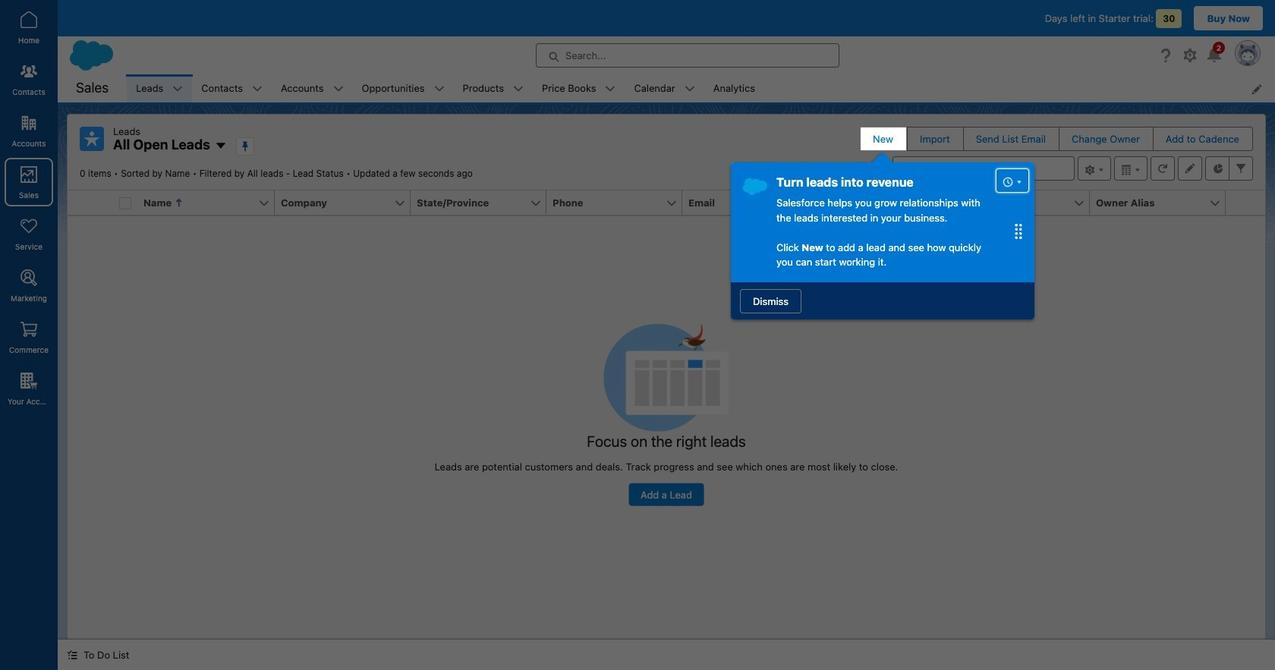 Task type: describe. For each thing, give the bounding box(es) containing it.
item number image
[[68, 191, 113, 215]]

all open leads status
[[80, 168, 353, 179]]

email element
[[683, 191, 828, 216]]

action image
[[1226, 191, 1266, 215]]

list view controls image
[[1078, 156, 1112, 181]]

select list display image
[[1115, 156, 1148, 181]]

item number element
[[68, 191, 113, 216]]

phone element
[[547, 191, 692, 216]]

action element
[[1226, 191, 1266, 216]]

name element
[[137, 191, 284, 216]]

state/province element
[[411, 191, 556, 216]]

cell inside all open leads|leads|list view element
[[113, 191, 137, 216]]



Task type: locate. For each thing, give the bounding box(es) containing it.
status inside all open leads|leads|list view element
[[435, 324, 899, 506]]

status
[[435, 324, 899, 506]]

company element
[[275, 191, 420, 216]]

owner alias element
[[1091, 191, 1236, 216]]

cell
[[113, 191, 137, 216]]

all open leads|leads|list view element
[[67, 114, 1267, 640]]

list item
[[705, 74, 765, 103]]

list
[[127, 74, 1276, 103]]

lead status element
[[819, 191, 964, 216]]

created date element
[[955, 191, 1100, 216]]



Task type: vqa. For each thing, say whether or not it's contained in the screenshot.
Select list display image
yes



